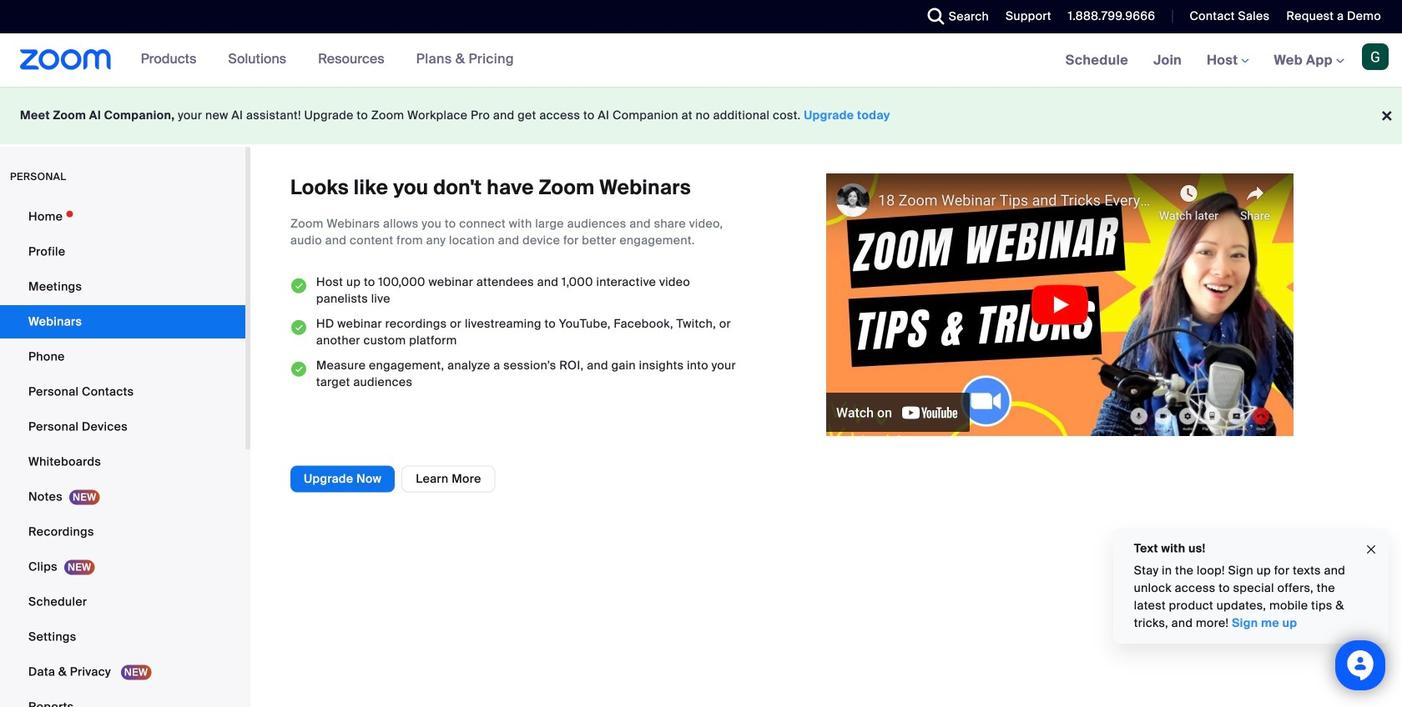 Task type: describe. For each thing, give the bounding box(es) containing it.
personal menu menu
[[0, 200, 245, 708]]

meetings navigation
[[1053, 33, 1402, 88]]



Task type: vqa. For each thing, say whether or not it's contained in the screenshot.
ZOOM ONE TAB
no



Task type: locate. For each thing, give the bounding box(es) containing it.
close image
[[1365, 541, 1378, 560]]

product information navigation
[[128, 33, 527, 87]]

zoom logo image
[[20, 49, 112, 70]]

profile picture image
[[1362, 43, 1389, 70]]

banner
[[0, 33, 1402, 88]]

footer
[[0, 87, 1402, 144]]



